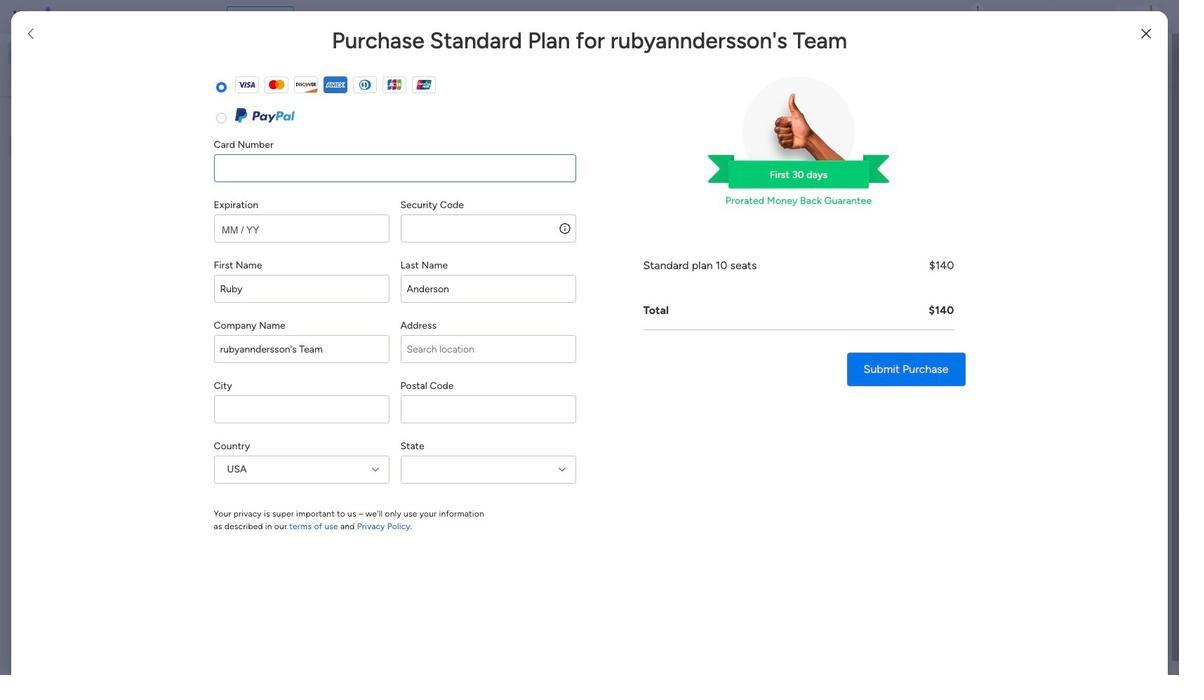 Task type: describe. For each thing, give the bounding box(es) containing it.
close update feed (inbox) image
[[217, 334, 234, 351]]

add to favorites image
[[416, 257, 430, 271]]

close my workspaces image
[[217, 527, 234, 544]]

update feed image
[[961, 10, 975, 24]]

monday marketplace image
[[1023, 10, 1037, 24]]

select product image
[[13, 10, 27, 24]]

2 vertical spatial option
[[0, 166, 179, 169]]

close image
[[1142, 28, 1151, 40]]

1 vertical spatial option
[[8, 66, 171, 88]]

search everything image
[[1057, 10, 1071, 24]]

ruby anderson image
[[1140, 6, 1162, 28]]

1 image
[[971, 1, 984, 16]]

Search location field
[[400, 336, 576, 364]]



Task type: locate. For each thing, give the bounding box(es) containing it.
0 vertical spatial option
[[8, 42, 171, 65]]

public board image
[[234, 256, 250, 272]]

notifications image
[[930, 10, 944, 24]]

close recently visited image
[[217, 114, 234, 131]]

component image
[[234, 278, 247, 291]]

quick search results list box
[[217, 131, 914, 317]]

help image
[[1088, 10, 1102, 24]]

back image
[[28, 28, 34, 40]]

1 element
[[358, 334, 375, 351]]

see plans image
[[233, 9, 245, 25]]

list box
[[0, 164, 179, 404]]

invite members image
[[992, 10, 1006, 24]]

ruby anderson image
[[250, 383, 278, 411]]

add to favorites image
[[646, 257, 660, 271]]

option
[[8, 42, 171, 65], [8, 66, 171, 88], [0, 166, 179, 169]]

None field
[[214, 275, 389, 303], [400, 275, 576, 303], [214, 336, 389, 364], [214, 396, 389, 424], [400, 396, 576, 424], [214, 275, 389, 303], [400, 275, 576, 303], [214, 336, 389, 364], [214, 396, 389, 424], [400, 396, 576, 424]]



Task type: vqa. For each thing, say whether or not it's contained in the screenshot.
Close Recently visited 'icon'
yes



